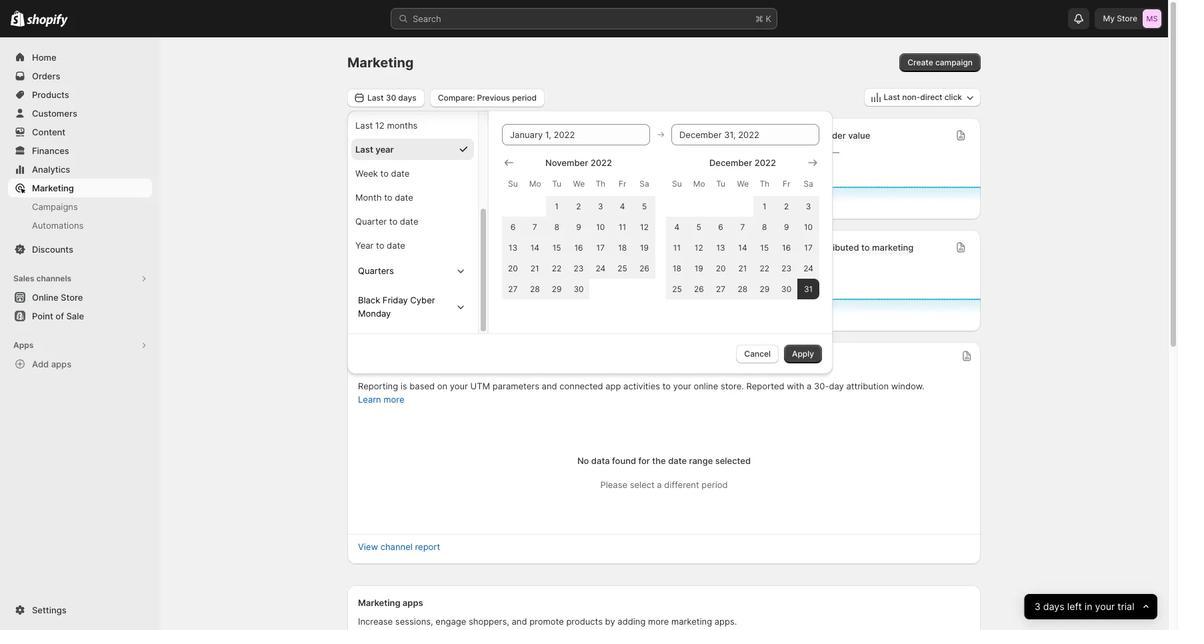 Task type: describe. For each thing, give the bounding box(es) containing it.
left
[[1068, 601, 1082, 613]]

parameters
[[493, 381, 540, 391]]

average order value
[[788, 130, 871, 141]]

to inside reporting is based on your utm parameters and connected app activities to your online store. reported with a 30-day attribution window. learn more
[[663, 381, 671, 391]]

marketing inside marketing link
[[32, 183, 74, 193]]

to inside 'button'
[[389, 216, 398, 226]]

1 horizontal spatial 25
[[672, 284, 682, 294]]

1 28 from the left
[[530, 284, 540, 294]]

1 for november 2022
[[555, 201, 559, 211]]

1 vertical spatial 18
[[673, 263, 682, 273]]

point of sale link
[[8, 307, 152, 325]]

2 15 button from the left
[[754, 237, 776, 258]]

months
[[387, 120, 418, 130]]

apps button
[[8, 336, 152, 355]]

30 for 2nd 30 button from the right
[[574, 284, 584, 294]]

0 horizontal spatial 19
[[640, 242, 649, 252]]

$0.00 for sales
[[573, 257, 612, 273]]

quarters
[[358, 265, 394, 276]]

1 21 button from the left
[[524, 258, 546, 278]]

quarter to date
[[355, 216, 419, 226]]

1 14 from the left
[[531, 242, 539, 252]]

30 inside dropdown button
[[386, 92, 396, 102]]

based
[[410, 381, 435, 391]]

quarter
[[355, 216, 387, 226]]

2 6 button from the left
[[710, 216, 732, 237]]

my
[[1103, 13, 1115, 23]]

your for 3
[[1096, 601, 1115, 613]]

0 horizontal spatial a
[[657, 480, 662, 490]]

1 horizontal spatial 25 button
[[666, 278, 688, 299]]

online store link
[[8, 288, 152, 307]]

month
[[355, 192, 382, 202]]

online store sessions
[[358, 130, 447, 141]]

report
[[415, 542, 440, 552]]

$0.00 for average
[[788, 145, 827, 161]]

10 for 1st '10' button from the left
[[596, 222, 605, 232]]

16 for 2nd 16 button from the left
[[782, 242, 791, 252]]

2 10 button from the left
[[798, 216, 820, 237]]

learn
[[358, 394, 381, 405]]

view channel report button
[[350, 538, 448, 556]]

no change image for orders
[[802, 259, 810, 270]]

0 horizontal spatial 18
[[618, 242, 627, 252]]

30 for 1st 30 button from right
[[782, 284, 792, 294]]

data
[[591, 456, 610, 466]]

0 horizontal spatial 5 button
[[634, 196, 656, 216]]

29 for second 29 "button" from left
[[760, 284, 770, 294]]

3 days left in your trial button
[[1025, 594, 1158, 620]]

0 horizontal spatial $0.00
[[358, 257, 398, 273]]

1 horizontal spatial 5 button
[[688, 216, 710, 237]]

23 for second 23 button from left
[[782, 263, 792, 273]]

products link
[[8, 85, 152, 104]]

0 horizontal spatial 18 button
[[612, 237, 634, 258]]

utm
[[471, 381, 490, 391]]

2 for november 2022
[[576, 201, 581, 211]]

orders for orders
[[32, 71, 60, 81]]

online inside button
[[32, 292, 58, 303]]

2 20 button from the left
[[710, 258, 732, 278]]

please
[[601, 480, 628, 490]]

to inside button
[[384, 192, 393, 202]]

2 17 button from the left
[[798, 237, 820, 258]]

su for november
[[508, 178, 518, 188]]

analytics link
[[8, 160, 152, 179]]

2 13 button from the left
[[710, 237, 732, 258]]

2 24 from the left
[[804, 263, 814, 273]]

of
[[56, 311, 64, 321]]

previous
[[477, 92, 510, 102]]

saturday element for november 2022
[[634, 172, 656, 196]]

marketing apps
[[358, 598, 423, 608]]

1 horizontal spatial 12
[[640, 222, 649, 232]]

2 30 button from the left
[[776, 278, 798, 299]]

conversion
[[625, 130, 671, 141]]

last for last 30 days
[[367, 92, 384, 102]]

sa for november 2022
[[640, 178, 649, 188]]

sales channels button
[[8, 269, 152, 288]]

0 vertical spatial marketing
[[347, 55, 414, 71]]

0%
[[573, 145, 594, 161]]

no change image for average
[[832, 147, 840, 158]]

customers link
[[8, 104, 152, 123]]

1 horizontal spatial 26
[[694, 284, 704, 294]]

for
[[639, 456, 650, 466]]

th for november 2022
[[596, 178, 606, 188]]

discounts link
[[8, 240, 152, 259]]

7 for 1st 7 button from the right
[[741, 222, 745, 232]]

0 horizontal spatial 26 button
[[634, 258, 656, 278]]

channels
[[36, 273, 71, 283]]

increase
[[358, 616, 393, 627]]

reported
[[747, 381, 785, 391]]

2 20 from the left
[[716, 263, 726, 273]]

last year button
[[351, 138, 474, 160]]

mo for november
[[529, 178, 541, 188]]

online for 0%
[[573, 130, 599, 141]]

apps for marketing apps
[[403, 598, 423, 608]]

1 vertical spatial period
[[702, 480, 728, 490]]

last 30 days
[[367, 92, 417, 102]]

2 22 button from the left
[[754, 258, 776, 278]]

online for 0
[[358, 130, 385, 141]]

2 17 from the left
[[805, 242, 813, 252]]

1 17 button from the left
[[590, 237, 612, 258]]

0 horizontal spatial 11
[[619, 222, 626, 232]]

total
[[358, 242, 379, 253]]

1 vertical spatial and
[[512, 616, 527, 627]]

month to date
[[355, 192, 413, 202]]

sa for december 2022
[[804, 178, 814, 188]]

with
[[787, 381, 805, 391]]

su for december
[[672, 178, 682, 188]]

quarter to date button
[[351, 210, 474, 232]]

⌘ k
[[756, 13, 772, 24]]

apps for add apps
[[51, 359, 71, 369]]

1 15 button from the left
[[546, 237, 568, 258]]

apps
[[13, 340, 34, 350]]

date for quarter to date
[[400, 216, 419, 226]]

th for december 2022
[[760, 178, 770, 188]]

3 button for december 2022
[[798, 196, 820, 216]]

1 27 from the left
[[508, 284, 518, 294]]

shoppers,
[[469, 616, 509, 627]]

search
[[413, 13, 441, 24]]

sunday element for december 2022
[[666, 172, 688, 196]]

total sales
[[358, 242, 402, 253]]

black friday cyber monday button
[[353, 288, 473, 325]]

2 23 button from the left
[[776, 258, 798, 278]]

create campaign button
[[900, 53, 981, 72]]

1 22 button from the left
[[546, 258, 568, 278]]

apps.
[[715, 616, 737, 627]]

date for year to date
[[387, 240, 405, 250]]

2 button for november 2022
[[568, 196, 590, 216]]

3 inside dropdown button
[[1035, 601, 1041, 613]]

no change image for 0%
[[599, 147, 606, 158]]

grid containing december
[[666, 156, 820, 299]]

1 20 button from the left
[[502, 258, 524, 278]]

channel
[[381, 542, 413, 552]]

app
[[606, 381, 621, 391]]

tu for december
[[716, 178, 726, 188]]

discounts
[[32, 244, 73, 255]]

december
[[710, 157, 752, 168]]

grid containing november
[[502, 156, 656, 299]]

last 30 days button
[[347, 88, 425, 107]]

1 24 from the left
[[596, 263, 606, 273]]

rate
[[673, 130, 690, 141]]

0 horizontal spatial 11 button
[[612, 216, 634, 237]]

promote
[[530, 616, 564, 627]]

sessions
[[410, 130, 447, 141]]

2 28 from the left
[[738, 284, 748, 294]]

0 vertical spatial 26
[[640, 263, 650, 273]]

a inside reporting is based on your utm parameters and connected app activities to your online store. reported with a 30-day attribution window. learn more
[[807, 381, 812, 391]]

2 14 button from the left
[[732, 237, 754, 258]]

1 28 button from the left
[[524, 278, 546, 299]]

increase sessions, engage shoppers, and promote products by adding more marketing apps.
[[358, 616, 737, 627]]

no data found for the date range selected
[[577, 456, 751, 466]]

last non-direct click button
[[864, 88, 981, 107]]

1 horizontal spatial 26 button
[[688, 278, 710, 299]]

year to date
[[355, 240, 405, 250]]

1 8 from the left
[[555, 222, 559, 232]]

2 16 button from the left
[[776, 237, 798, 258]]

2 15 from the left
[[761, 242, 769, 252]]

home link
[[8, 48, 152, 67]]

31 button
[[798, 278, 820, 299]]

1 23 button from the left
[[568, 258, 590, 278]]

no change image for sales
[[618, 259, 625, 270]]

trial
[[1118, 601, 1135, 613]]

2 29 button from the left
[[754, 278, 776, 299]]

attributed for 0
[[818, 242, 859, 253]]

3 for december 2022
[[806, 201, 811, 211]]

wednesday element for december
[[732, 172, 754, 196]]

sale
[[66, 311, 84, 321]]

date for week to date
[[391, 168, 410, 178]]

compare: previous period button
[[430, 88, 545, 107]]

0 horizontal spatial 12 button
[[634, 216, 656, 237]]

customers
[[32, 108, 77, 119]]

date for month to date
[[395, 192, 413, 202]]

2022 for december 2022
[[755, 157, 776, 168]]

my store
[[1103, 13, 1138, 23]]

finances
[[32, 145, 69, 156]]

2 28 button from the left
[[732, 278, 754, 299]]

compare:
[[438, 92, 475, 102]]

more inside reporting is based on your utm parameters and connected app activities to your online store. reported with a 30-day attribution window. learn more
[[384, 394, 405, 405]]

2 horizontal spatial 12
[[695, 242, 703, 252]]

year
[[376, 144, 394, 154]]

november
[[546, 157, 588, 168]]

connected
[[560, 381, 603, 391]]

shopify image
[[27, 14, 68, 27]]

1 vertical spatial more
[[648, 616, 669, 627]]

2 27 from the left
[[716, 284, 726, 294]]

add apps button
[[8, 355, 152, 373]]

create campaign
[[908, 57, 973, 67]]

wednesday element for november
[[568, 172, 590, 196]]

2 vertical spatial marketing
[[358, 598, 401, 608]]

sunday element for november 2022
[[502, 172, 524, 196]]

week
[[355, 168, 378, 178]]

0 horizontal spatial 19 button
[[634, 237, 656, 258]]

30-
[[814, 381, 829, 391]]

on
[[437, 381, 448, 391]]

sales channels
[[13, 273, 71, 283]]

2 7 button from the left
[[732, 216, 754, 237]]

1 10 button from the left
[[590, 216, 612, 237]]

1 horizontal spatial 19 button
[[688, 258, 710, 278]]

1 horizontal spatial 4 button
[[666, 216, 688, 237]]

by
[[605, 616, 615, 627]]

1 horizontal spatial days
[[1044, 601, 1065, 613]]

point
[[32, 311, 53, 321]]

YYYY-MM-DD text field
[[672, 124, 820, 145]]

1 button for november 2022
[[546, 196, 568, 216]]

sessions,
[[395, 616, 433, 627]]

fr for december 2022
[[783, 178, 791, 188]]

1 30 button from the left
[[568, 278, 590, 299]]

monday element for november
[[524, 172, 546, 196]]

1 6 from the left
[[511, 222, 516, 232]]

0 horizontal spatial 4 button
[[612, 196, 634, 216]]

21 for 2nd '21' button from the right
[[531, 263, 539, 273]]

thursday element for november 2022
[[590, 172, 612, 196]]

1 horizontal spatial 18 button
[[666, 258, 688, 278]]

year
[[355, 240, 374, 250]]

attributed for $0.00
[[598, 242, 639, 253]]



Task type: vqa. For each thing, say whether or not it's contained in the screenshot.


Task type: locate. For each thing, give the bounding box(es) containing it.
1 down the december 2022
[[763, 201, 767, 211]]

2 horizontal spatial your
[[1096, 601, 1115, 613]]

1 horizontal spatial 24 button
[[798, 258, 820, 278]]

friday element for december 2022
[[776, 172, 798, 196]]

1 horizontal spatial 11 button
[[666, 237, 688, 258]]

apply button
[[784, 344, 822, 363]]

0 up week
[[358, 145, 367, 161]]

$0.00 down the total sales
[[358, 257, 398, 273]]

store up 'year'
[[387, 130, 408, 141]]

a left 30-
[[807, 381, 812, 391]]

fr
[[619, 178, 627, 188], [783, 178, 791, 188]]

27
[[508, 284, 518, 294], [716, 284, 726, 294]]

store for online store
[[61, 292, 83, 303]]

your left 'online'
[[673, 381, 692, 391]]

2 fr from the left
[[783, 178, 791, 188]]

1 horizontal spatial 19
[[695, 263, 703, 273]]

quarters button
[[353, 258, 473, 282]]

and inside reporting is based on your utm parameters and connected app activities to your online store. reported with a 30-day attribution window. learn more
[[542, 381, 557, 391]]

last non-direct click
[[884, 92, 962, 102]]

my store image
[[1143, 9, 1162, 28]]

2 thursday element from the left
[[754, 172, 776, 196]]

1 7 button from the left
[[524, 216, 546, 237]]

0 vertical spatial 5
[[642, 201, 647, 211]]

wednesday element down the december 2022
[[732, 172, 754, 196]]

0 horizontal spatial 17 button
[[590, 237, 612, 258]]

2 14 from the left
[[739, 242, 747, 252]]

sa down conversion
[[640, 178, 649, 188]]

campaign
[[936, 57, 973, 67]]

tuesday element down december
[[710, 172, 732, 196]]

1 vertical spatial 0
[[788, 257, 797, 273]]

1 horizontal spatial 7 button
[[732, 216, 754, 237]]

more right adding
[[648, 616, 669, 627]]

thursday element
[[590, 172, 612, 196], [754, 172, 776, 196]]

2 for december 2022
[[784, 201, 789, 211]]

1 attributed from the left
[[598, 242, 639, 253]]

0 horizontal spatial 24
[[596, 263, 606, 273]]

1 9 button from the left
[[568, 216, 590, 237]]

store up sale
[[61, 292, 83, 303]]

we for november
[[573, 178, 585, 188]]

1 tu from the left
[[552, 178, 562, 188]]

0 horizontal spatial 23
[[574, 263, 584, 273]]

0 horizontal spatial 20
[[508, 263, 518, 273]]

12 up sales attributed to marketing
[[640, 222, 649, 232]]

5 for the left 5 button
[[642, 201, 647, 211]]

3 down november 2022
[[598, 201, 603, 211]]

month to date button
[[351, 186, 474, 208]]

last inside last 12 months button
[[355, 120, 373, 130]]

more down is
[[384, 394, 405, 405]]

1 down november
[[555, 201, 559, 211]]

wednesday element
[[568, 172, 590, 196], [732, 172, 754, 196]]

no change image up the 31 button
[[802, 259, 810, 270]]

apps up sessions,
[[403, 598, 423, 608]]

cancel button
[[737, 344, 779, 363]]

1 horizontal spatial 13
[[717, 242, 725, 252]]

2 attributed from the left
[[818, 242, 859, 253]]

10 up orders attributed to marketing
[[804, 222, 813, 232]]

no change image down sales attributed to marketing
[[618, 259, 625, 270]]

mo for december
[[694, 178, 705, 188]]

0 horizontal spatial 21
[[531, 263, 539, 273]]

0 horizontal spatial 17
[[597, 242, 605, 252]]

0 horizontal spatial tu
[[552, 178, 562, 188]]

monday
[[358, 308, 391, 318]]

last up last year
[[355, 120, 373, 130]]

0 horizontal spatial 22 button
[[546, 258, 568, 278]]

0 vertical spatial store
[[1117, 13, 1138, 23]]

no change image right 0%
[[599, 147, 606, 158]]

1 button down november
[[546, 196, 568, 216]]

2 27 button from the left
[[710, 278, 732, 299]]

learn more link
[[358, 394, 405, 405]]

friday element for november 2022
[[612, 172, 634, 196]]

3 left the left
[[1035, 601, 1041, 613]]

18
[[618, 242, 627, 252], [673, 263, 682, 273]]

store left conversion
[[602, 130, 623, 141]]

7
[[533, 222, 537, 232], [741, 222, 745, 232]]

activities
[[624, 381, 660, 391]]

friday element down november 2022
[[612, 172, 634, 196]]

1 horizontal spatial 17 button
[[798, 237, 820, 258]]

monday element for december
[[688, 172, 710, 196]]

and left connected
[[542, 381, 557, 391]]

0 horizontal spatial th
[[596, 178, 606, 188]]

0 horizontal spatial no change image
[[618, 259, 625, 270]]

no change image
[[373, 147, 380, 158], [599, 147, 606, 158]]

no change image
[[832, 147, 840, 158], [618, 259, 625, 270], [802, 259, 810, 270]]

period right previous
[[512, 92, 537, 102]]

your inside dropdown button
[[1096, 601, 1115, 613]]

1 horizontal spatial mo
[[694, 178, 705, 188]]

last left 'year'
[[355, 144, 373, 154]]

apps inside the add apps button
[[51, 359, 71, 369]]

2 13 from the left
[[717, 242, 725, 252]]

0 horizontal spatial 5
[[642, 201, 647, 211]]

4 for the 4 button to the left
[[620, 201, 625, 211]]

1 horizontal spatial 5
[[697, 222, 702, 232]]

1 13 from the left
[[509, 242, 518, 252]]

0 horizontal spatial 22
[[552, 263, 562, 273]]

tuesday element for november 2022
[[546, 172, 568, 196]]

sunday element
[[502, 172, 524, 196], [666, 172, 688, 196]]

2 10 from the left
[[804, 222, 813, 232]]

21 for 1st '21' button from right
[[739, 263, 747, 273]]

no change image up week to date
[[373, 147, 380, 158]]

we down the december 2022
[[737, 178, 749, 188]]

2 button for december 2022
[[776, 196, 798, 216]]

apps right 'add'
[[51, 359, 71, 369]]

th down the december 2022
[[760, 178, 770, 188]]

0 vertical spatial sales
[[573, 242, 595, 253]]

0 horizontal spatial apps
[[51, 359, 71, 369]]

2 8 button from the left
[[754, 216, 776, 237]]

last for last year
[[355, 144, 373, 154]]

10 for first '10' button from right
[[804, 222, 813, 232]]

automations
[[32, 220, 84, 231]]

12 left months
[[375, 120, 385, 130]]

1 horizontal spatial 2022
[[755, 157, 776, 168]]

2 23 from the left
[[782, 263, 792, 273]]

1 no change image from the left
[[373, 147, 380, 158]]

2 button down november 2022
[[568, 196, 590, 216]]

0 horizontal spatial 16 button
[[568, 237, 590, 258]]

tuesday element down november
[[546, 172, 568, 196]]

select
[[630, 480, 655, 490]]

online up point
[[32, 292, 58, 303]]

$0.00
[[788, 145, 827, 161], [358, 257, 398, 273], [573, 257, 612, 273]]

store
[[1117, 13, 1138, 23], [61, 292, 83, 303]]

1 8 button from the left
[[546, 216, 568, 237]]

reporting
[[358, 381, 398, 391]]

0 vertical spatial apps
[[51, 359, 71, 369]]

0 horizontal spatial 25 button
[[612, 258, 634, 278]]

online up 0%
[[573, 130, 599, 141]]

date down last year button at the left top
[[391, 168, 410, 178]]

1 vertical spatial sales
[[13, 273, 34, 283]]

0 for orders
[[788, 257, 797, 273]]

7 for 1st 7 button from left
[[533, 222, 537, 232]]

point of sale
[[32, 311, 84, 321]]

1 button for december 2022
[[754, 196, 776, 216]]

in
[[1085, 601, 1093, 613]]

thursday element down the december 2022
[[754, 172, 776, 196]]

23 for second 23 button from the right
[[574, 263, 584, 273]]

wednesday element down november 2022
[[568, 172, 590, 196]]

home
[[32, 52, 56, 63]]

18 button
[[612, 237, 634, 258], [666, 258, 688, 278]]

last inside last year button
[[355, 144, 373, 154]]

saturday element
[[634, 172, 656, 196], [798, 172, 820, 196]]

10 button up orders attributed to marketing
[[798, 216, 820, 237]]

1 horizontal spatial 8 button
[[754, 216, 776, 237]]

tuesday element for december 2022
[[710, 172, 732, 196]]

1 vertical spatial 11
[[674, 242, 681, 252]]

1 fr from the left
[[619, 178, 627, 188]]

0 horizontal spatial 14 button
[[524, 237, 546, 258]]

2 button down the december 2022
[[776, 196, 798, 216]]

1 thursday element from the left
[[590, 172, 612, 196]]

we for december
[[737, 178, 749, 188]]

1 horizontal spatial 11
[[674, 242, 681, 252]]

your right on
[[450, 381, 468, 391]]

1 horizontal spatial we
[[737, 178, 749, 188]]

no change image for 0
[[373, 147, 380, 158]]

fr down 'online store conversion rate'
[[619, 178, 627, 188]]

1 6 button from the left
[[502, 216, 524, 237]]

0 horizontal spatial attributed
[[598, 242, 639, 253]]

1 horizontal spatial saturday element
[[798, 172, 820, 196]]

2 2 from the left
[[784, 201, 789, 211]]

content
[[32, 127, 65, 137]]

cancel
[[745, 348, 771, 358]]

last year
[[355, 144, 394, 154]]

store inside button
[[61, 292, 83, 303]]

please select a different period
[[601, 480, 728, 490]]

16 for first 16 button
[[575, 242, 583, 252]]

last inside last non-direct click dropdown button
[[884, 92, 900, 102]]

0 horizontal spatial store
[[61, 292, 83, 303]]

0 horizontal spatial period
[[512, 92, 537, 102]]

orders for orders attributed to marketing
[[788, 242, 816, 253]]

0 horizontal spatial friday element
[[612, 172, 634, 196]]

grid
[[502, 156, 656, 299], [666, 156, 820, 299]]

22 for 2nd 22 button from left
[[760, 263, 770, 273]]

1 horizontal spatial orders
[[788, 242, 816, 253]]

0 horizontal spatial 0
[[358, 145, 367, 161]]

sa
[[640, 178, 649, 188], [804, 178, 814, 188]]

1 15 from the left
[[553, 242, 561, 252]]

5 for rightmost 5 button
[[697, 222, 702, 232]]

1 1 button from the left
[[546, 196, 568, 216]]

store for 0%
[[602, 130, 623, 141]]

1 horizontal spatial 8
[[762, 222, 767, 232]]

2 store from the left
[[602, 130, 623, 141]]

3 button for november 2022
[[590, 196, 612, 216]]

10 up sales attributed to marketing
[[596, 222, 605, 232]]

th down november 2022
[[596, 178, 606, 188]]

0 horizontal spatial 21 button
[[524, 258, 546, 278]]

2 3 button from the left
[[798, 196, 820, 216]]

no change image down order
[[832, 147, 840, 158]]

1 9 from the left
[[576, 222, 581, 232]]

3 for november 2022
[[598, 201, 603, 211]]

2 saturday element from the left
[[798, 172, 820, 196]]

1 horizontal spatial 22
[[760, 263, 770, 273]]

2 9 from the left
[[784, 222, 789, 232]]

1
[[555, 201, 559, 211], [763, 201, 767, 211]]

0 horizontal spatial 3
[[598, 201, 603, 211]]

period down range
[[702, 480, 728, 490]]

sales for sales channels
[[13, 273, 34, 283]]

orders up the 31 button
[[788, 242, 816, 253]]

1 3 button from the left
[[590, 196, 612, 216]]

1 24 button from the left
[[590, 258, 612, 278]]

days up months
[[398, 92, 417, 102]]

1 20 from the left
[[508, 263, 518, 273]]

period
[[512, 92, 537, 102], [702, 480, 728, 490]]

1 horizontal spatial 6
[[719, 222, 724, 232]]

sa down average
[[804, 178, 814, 188]]

cyber
[[410, 294, 435, 305]]

thursday element for december 2022
[[754, 172, 776, 196]]

day
[[829, 381, 844, 391]]

2 button
[[568, 196, 590, 216], [776, 196, 798, 216]]

last up last 12 months at the left top of the page
[[367, 92, 384, 102]]

k
[[766, 13, 772, 24]]

online
[[358, 130, 385, 141], [573, 130, 599, 141], [32, 292, 58, 303]]

2 7 from the left
[[741, 222, 745, 232]]

1 horizontal spatial 29 button
[[754, 278, 776, 299]]

2 21 button from the left
[[732, 258, 754, 278]]

shopify image
[[11, 11, 25, 27]]

10 button
[[590, 216, 612, 237], [798, 216, 820, 237]]

2 we from the left
[[737, 178, 749, 188]]

2 no change image from the left
[[599, 147, 606, 158]]

sales
[[573, 242, 595, 253], [13, 273, 34, 283]]

$0.00 down average
[[788, 145, 827, 161]]

12 inside button
[[375, 120, 385, 130]]

2 24 button from the left
[[798, 258, 820, 278]]

1 button down the december 2022
[[754, 196, 776, 216]]

1 horizontal spatial online
[[358, 130, 385, 141]]

0 vertical spatial orders
[[32, 71, 60, 81]]

saturday element down average
[[798, 172, 820, 196]]

8
[[555, 222, 559, 232], [762, 222, 767, 232]]

2022
[[591, 157, 612, 168], [755, 157, 776, 168]]

0 horizontal spatial 3 button
[[590, 196, 612, 216]]

marketing up increase
[[358, 598, 401, 608]]

2 horizontal spatial no change image
[[832, 147, 840, 158]]

saturday element down conversion
[[634, 172, 656, 196]]

1 2022 from the left
[[591, 157, 612, 168]]

1 su from the left
[[508, 178, 518, 188]]

2 9 button from the left
[[776, 216, 798, 237]]

1 23 from the left
[[574, 263, 584, 273]]

3 button down november 2022
[[590, 196, 612, 216]]

date right the
[[668, 456, 687, 466]]

2 wednesday element from the left
[[732, 172, 754, 196]]

1 horizontal spatial friday element
[[776, 172, 798, 196]]

0 horizontal spatial days
[[398, 92, 417, 102]]

1 17 from the left
[[597, 242, 605, 252]]

12 right sales attributed to marketing
[[695, 242, 703, 252]]

last 12 months
[[355, 120, 418, 130]]

online up last year
[[358, 130, 385, 141]]

1 27 button from the left
[[502, 278, 524, 299]]

2 sunday element from the left
[[666, 172, 688, 196]]

23
[[574, 263, 584, 273], [782, 263, 792, 273]]

date down week to date button in the left top of the page
[[395, 192, 413, 202]]

friday
[[383, 294, 408, 305]]

1 vertical spatial 4
[[675, 222, 680, 232]]

friday element down the december 2022
[[776, 172, 798, 196]]

order
[[824, 130, 846, 141]]

3 up orders attributed to marketing
[[806, 201, 811, 211]]

9 for first 9 button from left
[[576, 222, 581, 232]]

marketing up last 30 days dropdown button
[[347, 55, 414, 71]]

to
[[381, 168, 389, 178], [384, 192, 393, 202], [389, 216, 398, 226], [376, 240, 384, 250], [641, 242, 649, 253], [862, 242, 870, 253], [663, 381, 671, 391]]

0 horizontal spatial 12
[[375, 120, 385, 130]]

0 for online
[[358, 145, 367, 161]]

0 vertical spatial 25
[[618, 263, 628, 273]]

10 button up sales attributed to marketing
[[590, 216, 612, 237]]

1 horizontal spatial monday element
[[688, 172, 710, 196]]

16 button
[[568, 237, 590, 258], [776, 237, 798, 258]]

15
[[553, 242, 561, 252], [761, 242, 769, 252]]

marketing link
[[8, 179, 152, 197]]

0 horizontal spatial 20 button
[[502, 258, 524, 278]]

1 horizontal spatial 14 button
[[732, 237, 754, 258]]

29 button
[[546, 278, 568, 299], [754, 278, 776, 299]]

0 horizontal spatial no change image
[[373, 147, 380, 158]]

more
[[384, 394, 405, 405], [648, 616, 669, 627]]

1 16 button from the left
[[568, 237, 590, 258]]

date up year to date button
[[400, 216, 419, 226]]

black friday cyber monday
[[358, 294, 435, 318]]

24 up the 31 button
[[804, 263, 814, 273]]

0 horizontal spatial 1
[[555, 201, 559, 211]]

1 29 button from the left
[[546, 278, 568, 299]]

friday element
[[612, 172, 634, 196], [776, 172, 798, 196]]

17 button
[[590, 237, 612, 258], [798, 237, 820, 258]]

1 horizontal spatial 15 button
[[754, 237, 776, 258]]

a right "select"
[[657, 480, 662, 490]]

year to date button
[[351, 234, 474, 256]]

tuesday element
[[546, 172, 568, 196], [710, 172, 732, 196]]

1 13 button from the left
[[502, 237, 524, 258]]

1 horizontal spatial 3
[[806, 201, 811, 211]]

your right in
[[1096, 601, 1115, 613]]

1 horizontal spatial 16
[[782, 242, 791, 252]]

1 horizontal spatial 4
[[675, 222, 680, 232]]

orders down home
[[32, 71, 60, 81]]

0 horizontal spatial 8
[[555, 222, 559, 232]]

24 button down sales attributed to marketing
[[590, 258, 612, 278]]

2 8 from the left
[[762, 222, 767, 232]]

store for my store
[[1117, 13, 1138, 23]]

26 button
[[634, 258, 656, 278], [688, 278, 710, 299]]

1 horizontal spatial 7
[[741, 222, 745, 232]]

1 horizontal spatial 3 button
[[798, 196, 820, 216]]

2 grid from the left
[[666, 156, 820, 299]]

date inside button
[[395, 192, 413, 202]]

1 horizontal spatial 27 button
[[710, 278, 732, 299]]

campaigns link
[[8, 197, 152, 216]]

1 sa from the left
[[640, 178, 649, 188]]

1 vertical spatial marketing
[[32, 183, 74, 193]]

1 horizontal spatial 15
[[761, 242, 769, 252]]

3 button up orders attributed to marketing
[[798, 196, 820, 216]]

11 button
[[612, 216, 634, 237], [666, 237, 688, 258]]

2022 for november 2022
[[591, 157, 612, 168]]

2 tu from the left
[[716, 178, 726, 188]]

last for last 12 months
[[355, 120, 373, 130]]

1 2 from the left
[[576, 201, 581, 211]]

november 2022
[[546, 157, 612, 168]]

28
[[530, 284, 540, 294], [738, 284, 748, 294]]

2 th from the left
[[760, 178, 770, 188]]

1 wednesday element from the left
[[568, 172, 590, 196]]

25
[[618, 263, 628, 273], [672, 284, 682, 294]]

thursday element down november 2022
[[590, 172, 612, 196]]

monday element
[[524, 172, 546, 196], [688, 172, 710, 196]]

1 22 from the left
[[552, 263, 562, 273]]

store for 0
[[387, 130, 408, 141]]

1 mo from the left
[[529, 178, 541, 188]]

marketing for $0.00
[[652, 242, 693, 253]]

24 button up 31
[[798, 258, 820, 278]]

2 2022 from the left
[[755, 157, 776, 168]]

1 for december 2022
[[763, 201, 767, 211]]

store right my at top right
[[1117, 13, 1138, 23]]

view channel report
[[358, 542, 440, 552]]

sales for sales attributed to marketing
[[573, 242, 595, 253]]

1 10 from the left
[[596, 222, 605, 232]]

1 horizontal spatial 22 button
[[754, 258, 776, 278]]

and left promote
[[512, 616, 527, 627]]

29 for first 29 "button"
[[552, 284, 562, 294]]

2 29 from the left
[[760, 284, 770, 294]]

marketing down analytics
[[32, 183, 74, 193]]

1 horizontal spatial 2 button
[[776, 196, 798, 216]]

2 1 from the left
[[763, 201, 767, 211]]

0 horizontal spatial 8 button
[[546, 216, 568, 237]]

25 button
[[612, 258, 634, 278], [666, 278, 688, 299]]

16
[[575, 242, 583, 252], [782, 242, 791, 252]]

YYYY-MM-DD text field
[[502, 124, 650, 145]]

14
[[531, 242, 539, 252], [739, 242, 747, 252]]

1 monday element from the left
[[524, 172, 546, 196]]

19
[[640, 242, 649, 252], [695, 263, 703, 273]]

marketing for 0
[[872, 242, 914, 253]]

week to date
[[355, 168, 410, 178]]

1 th from the left
[[596, 178, 606, 188]]

1 horizontal spatial 21
[[739, 263, 747, 273]]

we down november 2022
[[573, 178, 585, 188]]

13
[[509, 242, 518, 252], [717, 242, 725, 252]]

week to date button
[[351, 162, 474, 184]]

0 horizontal spatial grid
[[502, 156, 656, 299]]

average
[[788, 130, 822, 141]]

1 14 button from the left
[[524, 237, 546, 258]]

1 horizontal spatial store
[[1117, 13, 1138, 23]]

1 horizontal spatial 28
[[738, 284, 748, 294]]

2022 down yyyy-mm-dd text box
[[755, 157, 776, 168]]

monday element down december
[[688, 172, 710, 196]]

monday element down november
[[524, 172, 546, 196]]

different
[[665, 480, 699, 490]]

last left non-
[[884, 92, 900, 102]]

0 horizontal spatial your
[[450, 381, 468, 391]]

5
[[642, 201, 647, 211], [697, 222, 702, 232]]

1 vertical spatial 19
[[695, 263, 703, 273]]

your for reporting
[[450, 381, 468, 391]]

22 for second 22 button from right
[[552, 263, 562, 273]]

1 friday element from the left
[[612, 172, 634, 196]]

2 21 from the left
[[739, 263, 747, 273]]

24 down sales attributed to marketing
[[596, 263, 606, 273]]

2 friday element from the left
[[776, 172, 798, 196]]

2 6 from the left
[[719, 222, 724, 232]]

1 7 from the left
[[533, 222, 537, 232]]

14 button
[[524, 237, 546, 258], [732, 237, 754, 258]]

1 grid from the left
[[502, 156, 656, 299]]

1 vertical spatial days
[[1044, 601, 1065, 613]]

1 horizontal spatial 0
[[788, 257, 797, 273]]

0 horizontal spatial 10
[[596, 222, 605, 232]]

days left the left
[[1044, 601, 1065, 613]]

1 horizontal spatial su
[[672, 178, 682, 188]]

found
[[612, 456, 636, 466]]

saturday element for december 2022
[[798, 172, 820, 196]]

tu down november
[[552, 178, 562, 188]]

1 horizontal spatial your
[[673, 381, 692, 391]]

last inside last 30 days dropdown button
[[367, 92, 384, 102]]

9 button up sales attributed to marketing
[[568, 216, 590, 237]]

1 horizontal spatial no change image
[[802, 259, 810, 270]]

fr down average
[[783, 178, 791, 188]]

tu for november
[[552, 178, 562, 188]]

online store button
[[0, 288, 160, 307]]

0 horizontal spatial 26
[[640, 263, 650, 273]]

december 2022
[[710, 157, 776, 168]]

tu down december
[[716, 178, 726, 188]]

0 down orders attributed to marketing
[[788, 257, 797, 273]]

1 horizontal spatial 12 button
[[688, 237, 710, 258]]

fr for november 2022
[[619, 178, 627, 188]]

9 for 2nd 9 button
[[784, 222, 789, 232]]

sales attributed to marketing
[[573, 242, 693, 253]]

9 button
[[568, 216, 590, 237], [776, 216, 798, 237]]

0 horizontal spatial 14
[[531, 242, 539, 252]]

the
[[652, 456, 666, 466]]

no
[[577, 456, 589, 466]]

2 sa from the left
[[804, 178, 814, 188]]

$0.00 down sales attributed to marketing
[[573, 257, 612, 273]]

1 store from the left
[[387, 130, 408, 141]]

2 1 button from the left
[[754, 196, 776, 216]]

date inside 'button'
[[400, 216, 419, 226]]

1 saturday element from the left
[[634, 172, 656, 196]]

2022 right november
[[591, 157, 612, 168]]

0 vertical spatial more
[[384, 394, 405, 405]]

last for last non-direct click
[[884, 92, 900, 102]]

compare: previous period
[[438, 92, 537, 102]]

4 for the right the 4 button
[[675, 222, 680, 232]]

date down the quarter to date
[[387, 240, 405, 250]]

sales inside button
[[13, 273, 34, 283]]

campaigns
[[32, 201, 78, 212]]

9 button up the 31 button
[[776, 216, 798, 237]]

period inside dropdown button
[[512, 92, 537, 102]]



